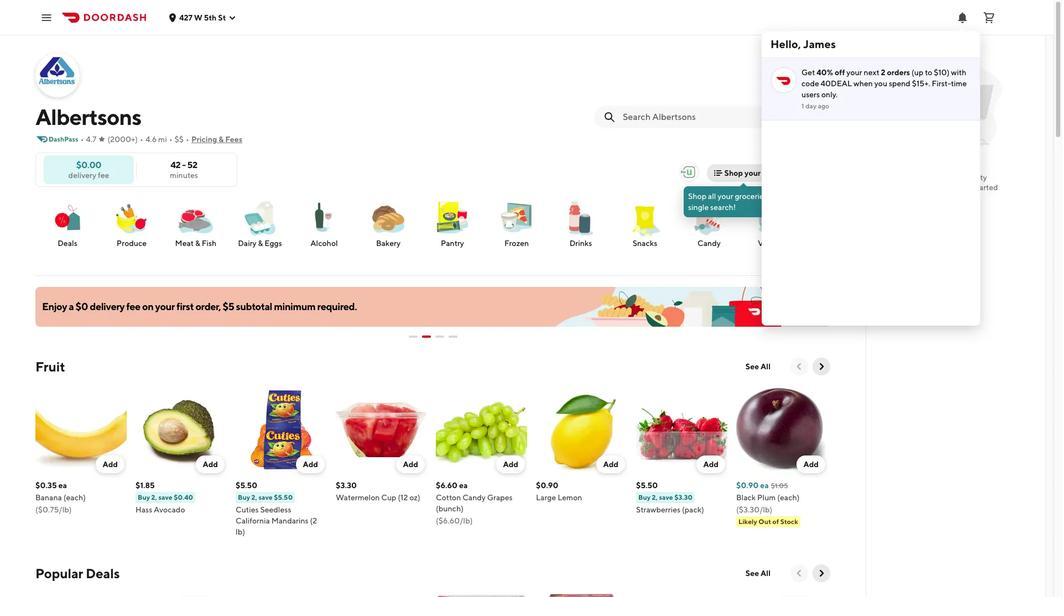 Task type: vqa. For each thing, say whether or not it's contained in the screenshot.


Task type: locate. For each thing, give the bounding box(es) containing it.
42
[[171, 160, 181, 170]]

$0.00
[[76, 160, 101, 170]]

users
[[802, 90, 820, 99]]

buy down $1.85
[[138, 494, 150, 502]]

0 horizontal spatial candy
[[463, 494, 486, 502]]

2 previous button of carousel image from the top
[[794, 568, 805, 579]]

(each) inside the $0.35 ea banana (each) ($0.75/lb)
[[63, 494, 86, 502]]

save inside $5.50 buy 2, save $5.50 cuties seedless california mandarins (2 lb)
[[259, 494, 273, 502]]

0 horizontal spatial shop
[[688, 192, 707, 201]]

day
[[806, 102, 817, 110]]

next button of carousel image
[[816, 361, 827, 372], [816, 568, 827, 579]]

0 vertical spatial next button of carousel image
[[816, 361, 827, 372]]

1 horizontal spatial fee
[[126, 301, 140, 313]]

shop for shop your list
[[725, 169, 743, 178]]

2, down $1.85
[[151, 494, 157, 502]]

1 see all from the top
[[746, 362, 771, 371]]

2 (each) from the left
[[777, 494, 800, 502]]

1 $0.90 from the left
[[536, 481, 558, 490]]

2 2, from the left
[[252, 494, 257, 502]]

0 horizontal spatial fee
[[98, 171, 109, 180]]

see all for fruit
[[746, 362, 771, 371]]

(up to $10) with code 40deal when you spend $15+. first-time users only.
[[802, 68, 967, 99]]

3 buy from the left
[[639, 494, 651, 502]]

pricing & fees button
[[191, 131, 242, 148]]

shop all your groceries in a single search! tooltip
[[684, 183, 803, 217]]

2 horizontal spatial save
[[659, 494, 673, 502]]

when
[[854, 79, 873, 88]]

bakery link
[[361, 198, 416, 249]]

0 vertical spatial previous button of carousel image
[[794, 361, 805, 372]]

1 horizontal spatial candy
[[698, 239, 721, 248]]

logo image
[[680, 163, 698, 181]]

a inside "shop all your groceries in a single search!"
[[777, 192, 781, 201]]

cuties seedless california mandarins (2 lb) image
[[236, 385, 327, 476]]

ea inside the "$6.60 ea cotton candy grapes (bunch) ($6.60/lb)"
[[459, 481, 468, 490]]

your inside "shop all your groceries in a single search!"
[[718, 192, 733, 201]]

1 vertical spatial to
[[951, 183, 958, 192]]

see all link for fruit
[[739, 358, 777, 376]]

0 vertical spatial to
[[925, 68, 933, 77]]

$5.50 inside the "$5.50 buy 2, save $3.30 strawberries (pack)"
[[636, 481, 658, 490]]

1 vertical spatial a
[[69, 301, 74, 313]]

next button of carousel image for fruit
[[816, 361, 827, 372]]

vitamins
[[758, 239, 789, 248]]

add
[[914, 183, 929, 192], [103, 460, 118, 469], [203, 460, 218, 469], [303, 460, 318, 469], [403, 460, 418, 469], [503, 460, 518, 469], [603, 460, 619, 469], [703, 460, 719, 469], [804, 460, 819, 469]]

candy
[[698, 239, 721, 248], [463, 494, 486, 502]]

notification bell image
[[956, 11, 969, 24]]

1
[[802, 102, 804, 110]]

$5.50 up the strawberries
[[636, 481, 658, 490]]

1 vertical spatial see all
[[746, 569, 771, 578]]

3 2, from the left
[[652, 494, 658, 502]]

to inside your cart is empty add items to get started
[[951, 183, 958, 192]]

0 horizontal spatial buy
[[138, 494, 150, 502]]

1 vertical spatial see all link
[[739, 565, 777, 583]]

3 ea from the left
[[760, 481, 769, 490]]

save inside $1.85 buy 2, save $0.40 hass avocado
[[158, 494, 172, 502]]

fee
[[98, 171, 109, 180], [126, 301, 140, 313]]

•
[[80, 135, 84, 144], [140, 135, 143, 144], [169, 135, 172, 144], [186, 135, 189, 144]]

shop up "shop all your groceries in a single search!"
[[725, 169, 743, 178]]

your
[[847, 68, 862, 77], [745, 169, 761, 178], [718, 192, 733, 201], [155, 301, 175, 313]]

1 vertical spatial candy
[[463, 494, 486, 502]]

$3.30 inside the "$5.50 buy 2, save $3.30 strawberries (pack)"
[[675, 494, 693, 502]]

groceries
[[735, 192, 767, 201]]

1 vertical spatial shop
[[688, 192, 707, 201]]

3 save from the left
[[659, 494, 673, 502]]

in
[[769, 192, 775, 201]]

ea inside $0.90 ea $1.05 black plum (each) ($3.30/lb) likely out of stock
[[760, 481, 769, 490]]

$1.85
[[136, 481, 155, 490]]

ea right $6.60
[[459, 481, 468, 490]]

$5.50 up seedless
[[274, 494, 293, 502]]

2
[[881, 68, 886, 77]]

to left get
[[951, 183, 958, 192]]

1 all from the top
[[761, 362, 771, 371]]

ea right '$0.35'
[[58, 481, 67, 490]]

popular deals
[[35, 566, 120, 582]]

0 horizontal spatial save
[[158, 494, 172, 502]]

0 horizontal spatial ea
[[58, 481, 67, 490]]

$0
[[76, 301, 88, 313]]

popular
[[35, 566, 83, 582]]

1 horizontal spatial ea
[[459, 481, 468, 490]]

1 horizontal spatial $3.30
[[675, 494, 693, 502]]

shop inside button
[[725, 169, 743, 178]]

4.7
[[86, 135, 97, 144]]

$0.35
[[35, 481, 57, 490]]

cotton
[[436, 494, 461, 502]]

see all
[[746, 362, 771, 371], [746, 569, 771, 578]]

$5.50 up cuties
[[236, 481, 257, 490]]

0 horizontal spatial &
[[195, 239, 200, 248]]

previous button of carousel image for fruit
[[794, 361, 805, 372]]

• right mi
[[169, 135, 172, 144]]

fee inside '$0.00 delivery fee'
[[98, 171, 109, 180]]

1 horizontal spatial 2,
[[252, 494, 257, 502]]

delivery right $0
[[90, 301, 125, 313]]

1 horizontal spatial $0.90
[[736, 481, 759, 490]]

42 - 52 minutes
[[170, 160, 198, 180]]

(each) down $1.05
[[777, 494, 800, 502]]

$0.90 inside '$0.90 large lemon'
[[536, 481, 558, 490]]

grapes
[[487, 494, 513, 502]]

0 horizontal spatial $0.90
[[536, 481, 558, 490]]

1 vertical spatial previous button of carousel image
[[794, 568, 805, 579]]

2, for strawberries
[[652, 494, 658, 502]]

$3.30 inside $3.30 watermelon cup (12 oz)
[[336, 481, 357, 490]]

buy
[[138, 494, 150, 502], [238, 494, 250, 502], [639, 494, 651, 502]]

0 horizontal spatial 2,
[[151, 494, 157, 502]]

previous button of carousel image for popular deals
[[794, 568, 805, 579]]

fee left on
[[126, 301, 140, 313]]

buy inside $1.85 buy 2, save $0.40 hass avocado
[[138, 494, 150, 502]]

0 vertical spatial see all link
[[739, 358, 777, 376]]

see all link for popular deals
[[739, 565, 777, 583]]

buy up the strawberries
[[639, 494, 651, 502]]

• left "4.7"
[[80, 135, 84, 144]]

$0.90 up "large"
[[536, 481, 558, 490]]

2 horizontal spatial $5.50
[[636, 481, 658, 490]]

2, for hass
[[151, 494, 157, 502]]

delivery down $0.00
[[68, 171, 96, 180]]

ea for $6.60 ea
[[459, 481, 468, 490]]

&
[[219, 135, 224, 144], [195, 239, 200, 248], [258, 239, 263, 248]]

2 ea from the left
[[459, 481, 468, 490]]

frozen image
[[497, 198, 537, 238]]

2, up the strawberries
[[652, 494, 658, 502]]

$0.90 for $0.90 large lemon
[[536, 481, 558, 490]]

a right in
[[777, 192, 781, 201]]

1 horizontal spatial to
[[951, 183, 958, 192]]

0 vertical spatial deals
[[58, 239, 77, 248]]

1 vertical spatial next button of carousel image
[[816, 568, 827, 579]]

2, inside $1.85 buy 2, save $0.40 hass avocado
[[151, 494, 157, 502]]

snacks image
[[625, 198, 665, 238]]

2, for cuties
[[252, 494, 257, 502]]

ea up plum
[[760, 481, 769, 490]]

buy for strawberries
[[639, 494, 651, 502]]

0 vertical spatial a
[[777, 192, 781, 201]]

0 vertical spatial see
[[746, 362, 759, 371]]

0 horizontal spatial (each)
[[63, 494, 86, 502]]

1 2, from the left
[[151, 494, 157, 502]]

alcohol link
[[297, 198, 352, 249]]

0 vertical spatial all
[[761, 362, 771, 371]]

save inside the "$5.50 buy 2, save $3.30 strawberries (pack)"
[[659, 494, 673, 502]]

mi
[[158, 135, 167, 144]]

deals right popular
[[86, 566, 120, 582]]

save
[[158, 494, 172, 502], [259, 494, 273, 502], [659, 494, 673, 502]]

deals link
[[40, 198, 95, 249]]

& for meat & fish
[[195, 239, 200, 248]]

40%
[[817, 68, 833, 77]]

1 ea from the left
[[58, 481, 67, 490]]

off
[[835, 68, 845, 77]]

1 see all link from the top
[[739, 358, 777, 376]]

shop inside "shop all your groceries in a single search!"
[[688, 192, 707, 201]]

2,
[[151, 494, 157, 502], [252, 494, 257, 502], [652, 494, 658, 502]]

1 horizontal spatial a
[[777, 192, 781, 201]]

previous button of carousel image
[[794, 361, 805, 372], [794, 568, 805, 579]]

hello, james
[[771, 38, 836, 50]]

$0.00 delivery fee
[[68, 160, 109, 180]]

delivery inside '$0.00 delivery fee'
[[68, 171, 96, 180]]

dairy
[[238, 239, 257, 248]]

buy inside $5.50 buy 2, save $5.50 cuties seedless california mandarins (2 lb)
[[238, 494, 250, 502]]

2 $0.90 from the left
[[736, 481, 759, 490]]

1 horizontal spatial save
[[259, 494, 273, 502]]

meat & fish
[[175, 239, 217, 248]]

hello,
[[771, 38, 801, 50]]

2, inside the "$5.50 buy 2, save $3.30 strawberries (pack)"
[[652, 494, 658, 502]]

popular deals link
[[35, 565, 120, 583]]

1 horizontal spatial shop
[[725, 169, 743, 178]]

save up avocado
[[158, 494, 172, 502]]

buy inside the "$5.50 buy 2, save $3.30 strawberries (pack)"
[[639, 494, 651, 502]]

1 see from the top
[[746, 362, 759, 371]]

required.
[[317, 301, 357, 313]]

all
[[761, 362, 771, 371], [761, 569, 771, 578]]

$3.30 watermelon cup (12 oz)
[[336, 481, 420, 502]]

$3.30 up watermelon
[[336, 481, 357, 490]]

strawberries (pack) image
[[636, 385, 728, 476]]

save for seedless
[[259, 494, 273, 502]]

albertsons image
[[37, 54, 79, 96]]

1 horizontal spatial buy
[[238, 494, 250, 502]]

2, inside $5.50 buy 2, save $5.50 cuties seedless california mandarins (2 lb)
[[252, 494, 257, 502]]

save for avocado
[[158, 494, 172, 502]]

$3.30 up (pack)
[[675, 494, 693, 502]]

ea for $0.35 ea
[[58, 481, 67, 490]]

save up seedless
[[259, 494, 273, 502]]

see all link
[[739, 358, 777, 376], [739, 565, 777, 583]]

see
[[746, 362, 759, 371], [746, 569, 759, 578]]

0 vertical spatial delivery
[[68, 171, 96, 180]]

2 buy from the left
[[238, 494, 250, 502]]

0 items, open order cart image
[[983, 11, 996, 24]]

1 save from the left
[[158, 494, 172, 502]]

& left eggs
[[258, 239, 263, 248]]

deals down deals image
[[58, 239, 77, 248]]

add for hass avocado
[[203, 460, 218, 469]]

0 horizontal spatial $5.50
[[236, 481, 257, 490]]

save for (pack)
[[659, 494, 673, 502]]

see for fruit
[[746, 362, 759, 371]]

1 (each) from the left
[[63, 494, 86, 502]]

1 horizontal spatial (each)
[[777, 494, 800, 502]]

2 horizontal spatial &
[[258, 239, 263, 248]]

2 horizontal spatial buy
[[639, 494, 651, 502]]

2 save from the left
[[259, 494, 273, 502]]

3 • from the left
[[169, 135, 172, 144]]

& left fish
[[195, 239, 200, 248]]

$0.40
[[174, 494, 193, 502]]

candy right cotton
[[463, 494, 486, 502]]

$$
[[175, 135, 184, 144]]

2 see all from the top
[[746, 569, 771, 578]]

your
[[925, 173, 941, 182]]

& left fees
[[219, 135, 224, 144]]

candy image
[[689, 198, 729, 238]]

0 vertical spatial shop
[[725, 169, 743, 178]]

black plum (each) image
[[736, 385, 828, 476]]

0 vertical spatial $3.30
[[336, 481, 357, 490]]

shop up single
[[688, 192, 707, 201]]

$3.30
[[336, 481, 357, 490], [675, 494, 693, 502]]

• left the 4.6
[[140, 135, 143, 144]]

to right (up
[[925, 68, 933, 77]]

enjoy a $0 delivery fee on your first order, $5 subtotal minimum required.
[[42, 301, 357, 313]]

2 horizontal spatial ea
[[760, 481, 769, 490]]

1 buy from the left
[[138, 494, 150, 502]]

0 horizontal spatial to
[[925, 68, 933, 77]]

1 vertical spatial deals
[[86, 566, 120, 582]]

watermelon
[[336, 494, 380, 502]]

40deal
[[821, 79, 852, 88]]

drinks link
[[553, 198, 609, 249]]

(each) up ($0.75/lb)
[[63, 494, 86, 502]]

0 vertical spatial see all
[[746, 362, 771, 371]]

$6.60
[[436, 481, 458, 490]]

0 horizontal spatial deals
[[58, 239, 77, 248]]

$5.50
[[236, 481, 257, 490], [636, 481, 658, 490], [274, 494, 293, 502]]

save up the strawberries
[[659, 494, 673, 502]]

• right the $$
[[186, 135, 189, 144]]

time
[[951, 79, 967, 88]]

your inside button
[[745, 169, 761, 178]]

order,
[[196, 301, 221, 313]]

& for dairy & eggs
[[258, 239, 263, 248]]

empty retail cart image
[[904, 55, 1008, 159]]

dashpass
[[49, 135, 78, 143]]

vitamins link
[[746, 198, 801, 249]]

2 see from the top
[[746, 569, 759, 578]]

your right on
[[155, 301, 175, 313]]

candy link
[[682, 198, 737, 249]]

4 • from the left
[[186, 135, 189, 144]]

$0.90 inside $0.90 ea $1.05 black plum (each) ($3.30/lb) likely out of stock
[[736, 481, 759, 490]]

add inside your cart is empty add items to get started
[[914, 183, 929, 192]]

(12
[[398, 494, 408, 502]]

2 all from the top
[[761, 569, 771, 578]]

1 previous button of carousel image from the top
[[794, 361, 805, 372]]

empty
[[965, 173, 987, 182]]

buy up cuties
[[238, 494, 250, 502]]

1 vertical spatial delivery
[[90, 301, 125, 313]]

2 next button of carousel image from the top
[[816, 568, 827, 579]]

1 vertical spatial $3.30
[[675, 494, 693, 502]]

stock
[[781, 518, 798, 526]]

1 horizontal spatial &
[[219, 135, 224, 144]]

1 vertical spatial see
[[746, 569, 759, 578]]

0 vertical spatial fee
[[98, 171, 109, 180]]

a left $0
[[69, 301, 74, 313]]

2 see all link from the top
[[739, 565, 777, 583]]

candy down candy image
[[698, 239, 721, 248]]

0 vertical spatial candy
[[698, 239, 721, 248]]

1 next button of carousel image from the top
[[816, 361, 827, 372]]

2 horizontal spatial 2,
[[652, 494, 658, 502]]

1 vertical spatial all
[[761, 569, 771, 578]]

next button of carousel image for popular deals
[[816, 568, 827, 579]]

to inside (up to $10) with code 40deal when you spend $15+. first-time users only.
[[925, 68, 933, 77]]

cart
[[943, 173, 956, 182]]

2, up cuties
[[252, 494, 257, 502]]

oz)
[[410, 494, 420, 502]]

$0.90 up black
[[736, 481, 759, 490]]

your up search!
[[718, 192, 733, 201]]

cotton candy grapes (bunch) image
[[436, 385, 527, 476]]

1 horizontal spatial deals
[[86, 566, 120, 582]]

all for fruit
[[761, 362, 771, 371]]

(each)
[[63, 494, 86, 502], [777, 494, 800, 502]]

2 • from the left
[[140, 135, 143, 144]]

your left 'list'
[[745, 169, 761, 178]]

($0.75/lb)
[[35, 506, 72, 515]]

code
[[802, 79, 819, 88]]

add for ($6.60/lb)
[[503, 460, 518, 469]]

(each) inside $0.90 ea $1.05 black plum (each) ($3.30/lb) likely out of stock
[[777, 494, 800, 502]]

lemon
[[558, 494, 582, 502]]

1 vertical spatial fee
[[126, 301, 140, 313]]

to
[[925, 68, 933, 77], [951, 183, 958, 192]]

fee down $0.00
[[98, 171, 109, 180]]

0 horizontal spatial $3.30
[[336, 481, 357, 490]]

meat & fish link
[[168, 198, 224, 249]]

ea inside the $0.35 ea banana (each) ($0.75/lb)
[[58, 481, 67, 490]]



Task type: describe. For each thing, give the bounding box(es) containing it.
$5
[[223, 301, 234, 313]]

items
[[931, 183, 950, 192]]

you
[[875, 79, 888, 88]]

$5.50 for cuties
[[236, 481, 257, 490]]

banana (each) image
[[35, 385, 127, 476]]

$1.05
[[771, 482, 788, 490]]

fruit link
[[35, 358, 65, 376]]

1 horizontal spatial $5.50
[[274, 494, 293, 502]]

add for ($3.30/lb)
[[804, 460, 819, 469]]

dairy & eggs image
[[240, 198, 280, 238]]

is
[[958, 173, 963, 182]]

your up when
[[847, 68, 862, 77]]

fruit
[[35, 359, 65, 375]]

fish
[[202, 239, 217, 248]]

$1.85 buy 2, save $0.40 hass avocado
[[136, 481, 193, 515]]

strawberries
[[636, 506, 681, 515]]

search!
[[710, 203, 736, 212]]

($3.30/lb)
[[736, 506, 773, 515]]

(pack)
[[682, 506, 704, 515]]

$0.90 ea $1.05 black plum (each) ($3.30/lb) likely out of stock
[[736, 481, 800, 526]]

frozen
[[505, 239, 529, 248]]

pantry link
[[425, 198, 480, 249]]

-
[[182, 160, 186, 170]]

drinks image
[[561, 198, 601, 238]]

snacks
[[633, 239, 657, 248]]

cup
[[381, 494, 396, 502]]

427 w 5th st button
[[168, 13, 237, 22]]

albertsons
[[35, 104, 141, 130]]

5th
[[204, 13, 217, 22]]

mandarins
[[271, 517, 309, 526]]

$5.50 buy 2, save $3.30 strawberries (pack)
[[636, 481, 704, 515]]

of
[[773, 518, 779, 526]]

produce
[[117, 239, 147, 248]]

bakery
[[376, 239, 401, 248]]

deals image
[[48, 198, 87, 238]]

on
[[142, 301, 153, 313]]

0 horizontal spatial a
[[69, 301, 74, 313]]

alcohol image
[[304, 198, 344, 237]]

seedless
[[260, 506, 291, 515]]

(bunch)
[[436, 505, 464, 513]]

out
[[759, 518, 771, 526]]

large lemon image
[[536, 385, 627, 476]]

meat & fish image
[[176, 198, 216, 238]]

hass
[[136, 506, 152, 515]]

(up
[[912, 68, 924, 77]]

$0.90 for $0.90 ea $1.05 black plum (each) ($3.30/lb) likely out of stock
[[736, 481, 759, 490]]

427 w 5th st
[[179, 13, 226, 22]]

plum
[[758, 494, 776, 502]]

$10)
[[934, 68, 950, 77]]

minutes
[[170, 171, 198, 180]]

watermelon cup (12 oz) image
[[336, 385, 427, 476]]

$5.50 buy 2, save $5.50 cuties seedless california mandarins (2 lb)
[[236, 481, 317, 537]]

Search Albertsons search field
[[623, 111, 819, 123]]

add for cuties seedless california mandarins (2 lb)
[[303, 460, 318, 469]]

see for popular deals
[[746, 569, 759, 578]]

add for ($0.75/lb)
[[103, 460, 118, 469]]

($6.60/lb)
[[436, 517, 473, 526]]

first-
[[932, 79, 951, 88]]

$5.50 for strawberries
[[636, 481, 658, 490]]

frozen link
[[489, 198, 544, 249]]

• 4.6 mi • $$ • pricing & fees
[[140, 135, 242, 144]]

pantry image
[[433, 198, 473, 238]]

get
[[960, 183, 972, 192]]

bakery image
[[368, 198, 408, 238]]

banana
[[35, 494, 62, 502]]

produce image
[[112, 198, 152, 238]]

pricing
[[191, 135, 217, 144]]

(2000+)
[[108, 135, 138, 144]]

started
[[973, 183, 998, 192]]

single
[[688, 203, 709, 212]]

subtotal
[[236, 301, 272, 313]]

likely
[[739, 518, 757, 526]]

$0.90 large lemon
[[536, 481, 582, 502]]

open menu image
[[40, 11, 53, 24]]

fees
[[225, 135, 242, 144]]

get 40% off your next 2 orders
[[802, 68, 910, 77]]

vitamins image
[[754, 198, 793, 238]]

cuties
[[236, 506, 259, 515]]

avocado
[[154, 506, 185, 515]]

$6.60 ea cotton candy grapes (bunch) ($6.60/lb)
[[436, 481, 513, 526]]

see all for popular deals
[[746, 569, 771, 578]]

hass avocado image
[[136, 385, 227, 476]]

all
[[708, 192, 716, 201]]

buy for hass
[[138, 494, 150, 502]]

shop all your groceries in a single search!
[[688, 192, 781, 212]]

buy for cuties
[[238, 494, 250, 502]]

shop for shop all your groceries in a single search!
[[688, 192, 707, 201]]

$0.35 ea banana (each) ($0.75/lb)
[[35, 481, 86, 515]]

1 • from the left
[[80, 135, 84, 144]]

eggs
[[265, 239, 282, 248]]

all for popular deals
[[761, 569, 771, 578]]

lb)
[[236, 528, 245, 537]]

candy inside the "$6.60 ea cotton candy grapes (bunch) ($6.60/lb)"
[[463, 494, 486, 502]]

enjoy
[[42, 301, 67, 313]]

minimum
[[274, 301, 316, 313]]

w
[[194, 13, 202, 22]]

snacks link
[[617, 198, 673, 249]]

shop your list
[[725, 169, 773, 178]]

shop your list button
[[707, 164, 780, 182]]

(2
[[310, 517, 317, 526]]

add for strawberries (pack)
[[703, 460, 719, 469]]

get
[[802, 68, 815, 77]]

ago
[[818, 102, 829, 110]]

st
[[218, 13, 226, 22]]

with
[[951, 68, 967, 77]]



